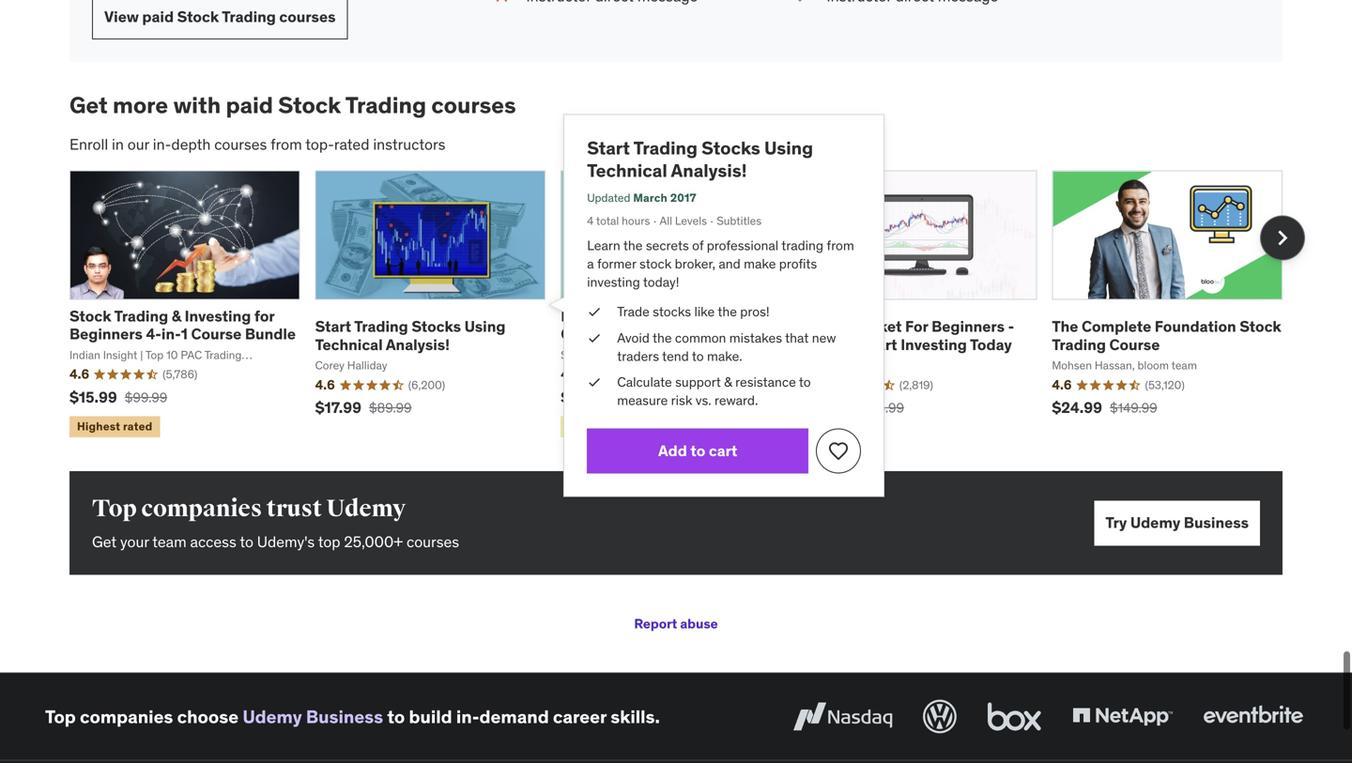 Task type: vqa. For each thing, say whether or not it's contained in the screenshot.
TEACHING corresponding to Teaching & Academics Courses
no



Task type: describe. For each thing, give the bounding box(es) containing it.
start for start trading stocks using technical analysis! corey halliday
[[315, 317, 351, 336]]

make
[[744, 256, 776, 272]]

box image
[[983, 697, 1046, 738]]

carousel element
[[70, 170, 1306, 441]]

broker,
[[675, 256, 716, 272]]

-
[[1008, 317, 1015, 336]]

new
[[812, 330, 836, 346]]

view
[[104, 7, 139, 26]]

udemy's
[[257, 532, 315, 552]]

the complete foundation stock trading course link
[[1052, 317, 1282, 355]]

volkswagen image
[[920, 697, 961, 738]]

investing inside the stock market for beginners - how to start investing today
[[901, 335, 967, 355]]

secrets
[[646, 237, 689, 254]]

traders
[[617, 348, 659, 365]]

support
[[675, 374, 721, 391]]

subtitles
[[717, 214, 762, 228]]

udemy inside try udemy business link
[[1131, 514, 1181, 533]]

1 horizontal spatial business
[[1184, 514, 1249, 533]]

top companies trust udemy get your team access to udemy's top 25,000+ courses
[[92, 494, 459, 552]]

trade stocks like the pros!
[[617, 304, 770, 321]]

depth
[[171, 135, 211, 154]]

top companies choose udemy business to build in-demand career skills.
[[45, 706, 660, 728]]

of
[[692, 237, 704, 254]]

with
[[173, 91, 221, 119]]

trading inside stock trading & investing for beginners 4-in-1 course bundle
[[114, 307, 168, 326]]

that
[[785, 330, 809, 346]]

trust
[[267, 494, 322, 524]]

beginners inside stock trading & investing for beginners 4-in-1 course bundle
[[70, 325, 143, 344]]

xsmall image
[[587, 303, 602, 322]]

4-
[[146, 325, 161, 344]]

stocks for start trading stocks using technical analysis! corey halliday
[[412, 317, 461, 336]]

calculate
[[617, 374, 672, 391]]

small image
[[793, 0, 812, 7]]

all levels
[[660, 214, 707, 228]]

in
[[112, 135, 124, 154]]

next image
[[1268, 223, 1298, 253]]

2017
[[671, 191, 697, 205]]

the complete foundation stock trading course
[[1052, 317, 1282, 355]]

4
[[587, 214, 594, 228]]

our
[[128, 135, 149, 154]]

4.6
[[315, 377, 335, 393]]

investing inside stock trading & investing for beginners 4-in-1 course bundle
[[185, 307, 251, 326]]

more
[[113, 91, 168, 119]]

the for secrets
[[624, 237, 643, 254]]

xsmall image for calculate
[[587, 373, 602, 392]]

companies for choose
[[80, 706, 173, 728]]

foundation
[[1155, 317, 1237, 336]]

report abuse
[[634, 616, 718, 632]]

view paid stock trading courses link
[[92, 0, 348, 40]]

mistakes
[[730, 330, 783, 346]]

nasdaq image
[[789, 697, 897, 738]]

in- for companies
[[456, 706, 480, 728]]

start trading stocks using technical analysis! corey halliday
[[315, 317, 506, 373]]

wishlist image
[[828, 440, 850, 463]]

$89.99
[[369, 400, 412, 417]]

investing
[[587, 274, 640, 291]]

0 vertical spatial paid
[[142, 7, 174, 26]]

report
[[634, 616, 677, 632]]

trading inside start trading stocks using technical analysis! updated march 2017
[[634, 137, 698, 159]]

courses up get more with paid stock trading courses
[[279, 7, 336, 26]]

try
[[1106, 514, 1127, 533]]

25,000+
[[344, 532, 403, 552]]

eventbrite image
[[1200, 697, 1308, 738]]

stock trading & investing for beginners 4-in-1 course bundle link
[[70, 307, 296, 344]]

start inside the stock market for beginners - how to start investing today
[[861, 335, 898, 355]]

start trading stocks using technical analysis! updated march 2017
[[587, 137, 814, 205]]

career
[[553, 706, 607, 728]]

trading inside start trading stocks using technical analysis! corey halliday
[[354, 317, 408, 336]]

your
[[120, 532, 149, 552]]

4 total hours
[[587, 214, 650, 228]]

top
[[318, 532, 341, 552]]

1 vertical spatial the
[[718, 304, 737, 321]]

like
[[695, 304, 715, 321]]

for
[[906, 317, 929, 336]]

common
[[675, 330, 727, 346]]

stock market for beginners - how to start investing today link
[[807, 317, 1015, 355]]

measure
[[617, 392, 668, 409]]

add to cart
[[658, 442, 738, 461]]

resistance
[[736, 374, 796, 391]]

profits
[[779, 256, 817, 272]]

companies for trust
[[141, 494, 262, 524]]

from for courses
[[271, 135, 302, 154]]

udemy for trust
[[327, 494, 406, 524]]

a
[[587, 256, 594, 272]]

instructors
[[373, 135, 446, 154]]

using for start trading stocks using technical analysis! updated march 2017
[[765, 137, 814, 159]]

xsmall image for avoid
[[587, 329, 602, 347]]

tend
[[662, 348, 689, 365]]

all
[[660, 214, 673, 228]]

bundle
[[245, 325, 296, 344]]

courses up instructors
[[432, 91, 516, 119]]

courses inside top companies trust udemy get your team access to udemy's top 25,000+ courses
[[407, 532, 459, 552]]

pros!
[[740, 304, 770, 321]]

using for start trading stocks using technical analysis! corey halliday
[[465, 317, 506, 336]]

total
[[596, 214, 619, 228]]

skills.
[[611, 706, 660, 728]]

1 vertical spatial business
[[306, 706, 383, 728]]

1
[[181, 325, 188, 344]]

make.
[[707, 348, 743, 365]]

team
[[152, 532, 187, 552]]

rated
[[334, 135, 370, 154]]



Task type: locate. For each thing, give the bounding box(es) containing it.
0 horizontal spatial stocks
[[412, 317, 461, 336]]

analysis! inside start trading stocks using technical analysis! updated march 2017
[[671, 159, 747, 182]]

avoid the common mistakes that new traders tend to make.
[[617, 330, 836, 365]]

levels
[[675, 214, 707, 228]]

1 horizontal spatial using
[[765, 137, 814, 159]]

to inside 'calculate support & resistance to measure risk vs. reward.'
[[799, 374, 811, 391]]

analysis! inside start trading stocks using technical analysis! corey halliday
[[386, 335, 450, 355]]

in- inside stock trading & investing for beginners 4-in-1 course bundle
[[161, 325, 181, 344]]

0 vertical spatial from
[[271, 135, 302, 154]]

1 horizontal spatial from
[[827, 237, 855, 254]]

companies up access
[[141, 494, 262, 524]]

enroll in our in-depth courses from top-rated instructors
[[70, 135, 446, 154]]

0 horizontal spatial top
[[45, 706, 76, 728]]

6200 reviews element
[[408, 378, 445, 393]]

1 horizontal spatial the
[[653, 330, 672, 346]]

stocks for start trading stocks using technical analysis! updated march 2017
[[702, 137, 761, 159]]

0 horizontal spatial paid
[[142, 7, 174, 26]]

the up tend
[[653, 330, 672, 346]]

1 vertical spatial companies
[[80, 706, 173, 728]]

analysis! up 2017
[[671, 159, 747, 182]]

stock left market
[[807, 317, 849, 336]]

the up former
[[624, 237, 643, 254]]

course inside the complete foundation stock trading course
[[1110, 335, 1160, 355]]

udemy right choose
[[243, 706, 302, 728]]

get inside top companies trust udemy get your team access to udemy's top 25,000+ courses
[[92, 532, 117, 552]]

udemy inside top companies trust udemy get your team access to udemy's top 25,000+ courses
[[327, 494, 406, 524]]

& inside 'calculate support & resistance to measure risk vs. reward.'
[[724, 374, 733, 391]]

0 vertical spatial analysis!
[[671, 159, 747, 182]]

to inside avoid the common mistakes that new traders tend to make.
[[692, 348, 704, 365]]

0 horizontal spatial course
[[191, 325, 242, 344]]

stock inside the complete foundation stock trading course
[[1240, 317, 1282, 336]]

technical
[[587, 159, 668, 182], [315, 335, 383, 355]]

0 vertical spatial xsmall image
[[587, 329, 602, 347]]

paid right "view"
[[142, 7, 174, 26]]

1 horizontal spatial analysis!
[[671, 159, 747, 182]]

using inside start trading stocks using technical analysis! corey halliday
[[465, 317, 506, 336]]

1 xsmall image from the top
[[587, 329, 602, 347]]

get more with paid stock trading courses
[[70, 91, 516, 119]]

from for trading
[[827, 237, 855, 254]]

start trading stocks using technical analysis! link
[[587, 137, 814, 182], [315, 317, 506, 355]]

2 vertical spatial in-
[[456, 706, 480, 728]]

stock right "view"
[[177, 7, 219, 26]]

try udemy business link
[[1095, 501, 1261, 546]]

professional
[[707, 237, 779, 254]]

0 vertical spatial top
[[92, 494, 137, 524]]

& right 4-
[[172, 307, 181, 326]]

0 vertical spatial start trading stocks using technical analysis! link
[[587, 137, 814, 182]]

add to cart button
[[587, 429, 809, 474]]

the right like
[[718, 304, 737, 321]]

analysis! for start trading stocks using technical analysis! updated march 2017
[[671, 159, 747, 182]]

to left build
[[387, 706, 405, 728]]

hours
[[622, 214, 650, 228]]

companies left choose
[[80, 706, 173, 728]]

demand
[[480, 706, 549, 728]]

using inside start trading stocks using technical analysis! updated march 2017
[[765, 137, 814, 159]]

analysis! up '(6,200)'
[[386, 335, 450, 355]]

vs.
[[696, 392, 712, 409]]

march
[[633, 191, 668, 205]]

start trading stocks using technical analysis! link up 2017
[[587, 137, 814, 182]]

1 vertical spatial top
[[45, 706, 76, 728]]

netapp image
[[1069, 697, 1177, 738]]

stocks inside start trading stocks using technical analysis! updated march 2017
[[702, 137, 761, 159]]

0 vertical spatial get
[[70, 91, 108, 119]]

in- for trading
[[161, 325, 181, 344]]

1 horizontal spatial technical
[[587, 159, 668, 182]]

2 horizontal spatial start
[[861, 335, 898, 355]]

technical up updated
[[587, 159, 668, 182]]

0 vertical spatial investing
[[185, 307, 251, 326]]

courses
[[279, 7, 336, 26], [432, 91, 516, 119], [214, 135, 267, 154], [407, 532, 459, 552]]

0 vertical spatial technical
[[587, 159, 668, 182]]

0 horizontal spatial start
[[315, 317, 351, 336]]

stock trading & investing for beginners 4-in-1 course bundle
[[70, 307, 296, 344]]

start trading stocks using technical analysis! link for all levels
[[587, 137, 814, 182]]

access
[[190, 532, 237, 552]]

beginners
[[932, 317, 1005, 336], [70, 325, 143, 344]]

the
[[1052, 317, 1079, 336]]

to
[[692, 348, 704, 365], [799, 374, 811, 391], [691, 442, 706, 461], [240, 532, 254, 552], [387, 706, 405, 728]]

paid up enroll in our in-depth courses from top-rated instructors
[[226, 91, 273, 119]]

stock up top-
[[278, 91, 341, 119]]

and
[[719, 256, 741, 272]]

0 horizontal spatial &
[[172, 307, 181, 326]]

stock
[[177, 7, 219, 26], [278, 91, 341, 119], [70, 307, 111, 326], [807, 317, 849, 336], [1240, 317, 1282, 336]]

1 vertical spatial paid
[[226, 91, 273, 119]]

add
[[658, 442, 687, 461]]

investing left for
[[185, 307, 251, 326]]

start inside start trading stocks using technical analysis! corey halliday
[[315, 317, 351, 336]]

0 horizontal spatial using
[[465, 317, 506, 336]]

&
[[172, 307, 181, 326], [724, 374, 733, 391]]

how
[[807, 335, 839, 355]]

1 horizontal spatial paid
[[226, 91, 273, 119]]

to right resistance
[[799, 374, 811, 391]]

xsmall image down xsmall icon
[[587, 329, 602, 347]]

1 vertical spatial using
[[465, 317, 506, 336]]

2 xsmall image from the top
[[587, 373, 602, 392]]

course right 1
[[191, 325, 242, 344]]

1 vertical spatial get
[[92, 532, 117, 552]]

paid
[[142, 7, 174, 26], [226, 91, 273, 119]]

learn
[[587, 237, 621, 254]]

beginners left 4-
[[70, 325, 143, 344]]

report abuse button
[[70, 606, 1283, 643]]

2 vertical spatial the
[[653, 330, 672, 346]]

stock market for beginners - how to start investing today
[[807, 317, 1015, 355]]

to
[[842, 335, 858, 355]]

market
[[852, 317, 902, 336]]

today!
[[643, 274, 680, 291]]

try udemy business
[[1106, 514, 1249, 533]]

stock left 4-
[[70, 307, 111, 326]]

the inside learn the secrets of professional trading from a former stock broker, and make profits investing today!
[[624, 237, 643, 254]]

xsmall image
[[587, 329, 602, 347], [587, 373, 602, 392]]

top for trust
[[92, 494, 137, 524]]

0 vertical spatial &
[[172, 307, 181, 326]]

1 vertical spatial xsmall image
[[587, 373, 602, 392]]

0 horizontal spatial from
[[271, 135, 302, 154]]

technical up halliday
[[315, 335, 383, 355]]

from inside learn the secrets of professional trading from a former stock broker, and make profits investing today!
[[827, 237, 855, 254]]

avoid
[[617, 330, 650, 346]]

view paid stock trading courses
[[104, 7, 336, 26]]

start
[[587, 137, 630, 159], [315, 317, 351, 336], [861, 335, 898, 355]]

1 horizontal spatial beginners
[[932, 317, 1005, 336]]

trading
[[782, 237, 824, 254]]

investing left today
[[901, 335, 967, 355]]

from right trading in the right top of the page
[[827, 237, 855, 254]]

to left cart
[[691, 442, 706, 461]]

technical inside start trading stocks using technical analysis! updated march 2017
[[587, 159, 668, 182]]

start inside start trading stocks using technical analysis! updated march 2017
[[587, 137, 630, 159]]

complete
[[1082, 317, 1152, 336]]

& for trading
[[172, 307, 181, 326]]

0 vertical spatial the
[[624, 237, 643, 254]]

top inside top companies trust udemy get your team access to udemy's top 25,000+ courses
[[92, 494, 137, 524]]

stock inside stock trading & investing for beginners 4-in-1 course bundle
[[70, 307, 111, 326]]

get left your on the left bottom of page
[[92, 532, 117, 552]]

0 horizontal spatial the
[[624, 237, 643, 254]]

technical for start trading stocks using technical analysis! corey halliday
[[315, 335, 383, 355]]

companies inside top companies trust udemy get your team access to udemy's top 25,000+ courses
[[141, 494, 262, 524]]

0 horizontal spatial business
[[306, 706, 383, 728]]

build
[[409, 706, 452, 728]]

& inside stock trading & investing for beginners 4-in-1 course bundle
[[172, 307, 181, 326]]

1 horizontal spatial stocks
[[702, 137, 761, 159]]

to inside "button"
[[691, 442, 706, 461]]

stock
[[640, 256, 672, 272]]

1 vertical spatial investing
[[901, 335, 967, 355]]

1 horizontal spatial start
[[587, 137, 630, 159]]

the for common
[[653, 330, 672, 346]]

1 vertical spatial technical
[[315, 335, 383, 355]]

to right access
[[240, 532, 254, 552]]

0 horizontal spatial analysis!
[[386, 335, 450, 355]]

cart
[[709, 442, 738, 461]]

1 vertical spatial stocks
[[412, 317, 461, 336]]

1 horizontal spatial &
[[724, 374, 733, 391]]

courses right the depth at the left of page
[[214, 135, 267, 154]]

2 horizontal spatial the
[[718, 304, 737, 321]]

0 horizontal spatial start trading stocks using technical analysis! link
[[315, 317, 506, 355]]

beginners inside the stock market for beginners - how to start investing today
[[932, 317, 1005, 336]]

stocks
[[653, 304, 691, 321]]

the inside avoid the common mistakes that new traders tend to make.
[[653, 330, 672, 346]]

stock right "foundation"
[[1240, 317, 1282, 336]]

& for support
[[724, 374, 733, 391]]

business
[[1184, 514, 1249, 533], [306, 706, 383, 728]]

start trading stocks using technical analysis! link for (6,200)
[[315, 317, 506, 355]]

analysis! for start trading stocks using technical analysis! corey halliday
[[386, 335, 450, 355]]

1 horizontal spatial top
[[92, 494, 137, 524]]

risk
[[671, 392, 693, 409]]

1 horizontal spatial start trading stocks using technical analysis! link
[[587, 137, 814, 182]]

0 vertical spatial in-
[[153, 135, 171, 154]]

0 vertical spatial business
[[1184, 514, 1249, 533]]

1 vertical spatial in-
[[161, 325, 181, 344]]

stocks
[[702, 137, 761, 159], [412, 317, 461, 336]]

& up "reward."
[[724, 374, 733, 391]]

reward.
[[715, 392, 758, 409]]

1 vertical spatial start trading stocks using technical analysis! link
[[315, 317, 506, 355]]

corey
[[315, 358, 345, 373]]

technical for start trading stocks using technical analysis! updated march 2017
[[587, 159, 668, 182]]

$17.99
[[315, 398, 362, 418]]

start right the to
[[861, 335, 898, 355]]

technical inside start trading stocks using technical analysis! corey halliday
[[315, 335, 383, 355]]

trading inside the complete foundation stock trading course
[[1052, 335, 1106, 355]]

0 vertical spatial stocks
[[702, 137, 761, 159]]

trade
[[617, 304, 650, 321]]

(6,200)
[[408, 378, 445, 393]]

start up updated
[[587, 137, 630, 159]]

start trading stocks using technical analysis! link up '(6,200)'
[[315, 317, 506, 355]]

to inside top companies trust udemy get your team access to udemy's top 25,000+ courses
[[240, 532, 254, 552]]

0 horizontal spatial udemy
[[243, 706, 302, 728]]

beginners left -
[[932, 317, 1005, 336]]

1 vertical spatial &
[[724, 374, 733, 391]]

get up enroll
[[70, 91, 108, 119]]

0 horizontal spatial beginners
[[70, 325, 143, 344]]

top for choose
[[45, 706, 76, 728]]

to down common
[[692, 348, 704, 365]]

udemy up 25,000+
[[327, 494, 406, 524]]

1 horizontal spatial investing
[[901, 335, 967, 355]]

1 horizontal spatial course
[[1110, 335, 1160, 355]]

0 vertical spatial using
[[765, 137, 814, 159]]

abuse
[[680, 616, 718, 632]]

2 horizontal spatial udemy
[[1131, 514, 1181, 533]]

0 horizontal spatial technical
[[315, 335, 383, 355]]

top-
[[306, 135, 334, 154]]

udemy business link
[[243, 706, 383, 728]]

enroll
[[70, 135, 108, 154]]

calculate support & resistance to measure risk vs. reward.
[[617, 374, 811, 409]]

course right the
[[1110, 335, 1160, 355]]

1 horizontal spatial udemy
[[327, 494, 406, 524]]

course
[[191, 325, 242, 344], [1110, 335, 1160, 355]]

1 vertical spatial analysis!
[[386, 335, 450, 355]]

udemy for choose
[[243, 706, 302, 728]]

course inside stock trading & investing for beginners 4-in-1 course bundle
[[191, 325, 242, 344]]

1 vertical spatial from
[[827, 237, 855, 254]]

start for start trading stocks using technical analysis! updated march 2017
[[587, 137, 630, 159]]

stock inside the stock market for beginners - how to start investing today
[[807, 317, 849, 336]]

0 vertical spatial companies
[[141, 494, 262, 524]]

start up corey
[[315, 317, 351, 336]]

stocks inside start trading stocks using technical analysis! corey halliday
[[412, 317, 461, 336]]

small image
[[493, 0, 511, 7]]

from left top-
[[271, 135, 302, 154]]

courses right 25,000+
[[407, 532, 459, 552]]

stocks up the subtitles at top
[[702, 137, 761, 159]]

stocks up '(6,200)'
[[412, 317, 461, 336]]

$17.99 $89.99
[[315, 398, 412, 418]]

from
[[271, 135, 302, 154], [827, 237, 855, 254]]

udemy right try
[[1131, 514, 1181, 533]]

halliday
[[347, 358, 387, 373]]

0 horizontal spatial investing
[[185, 307, 251, 326]]

xsmall image left calculate
[[587, 373, 602, 392]]



